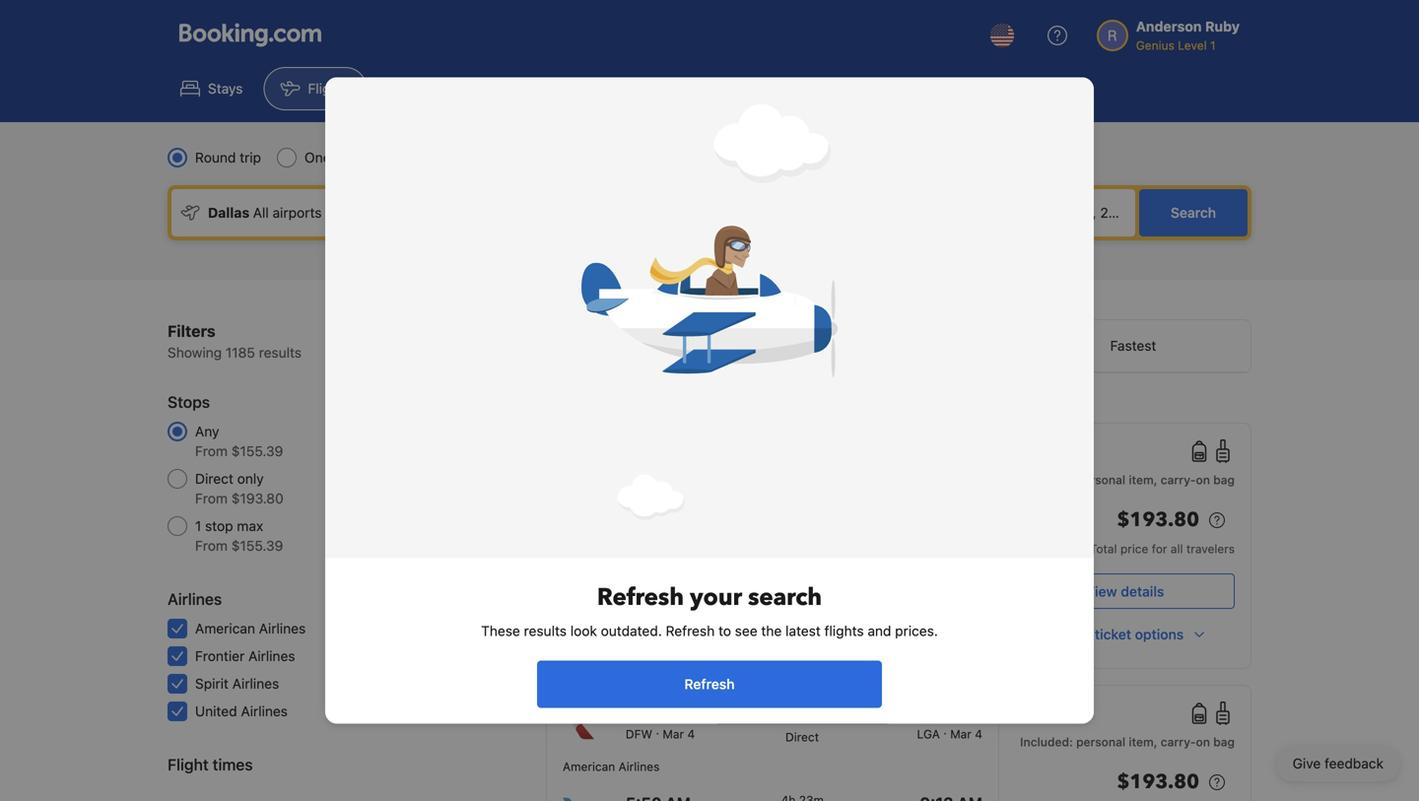 Task type: describe. For each thing, give the bounding box(es) containing it.
way
[[335, 149, 359, 166]]

refresh your search these results look outdated. refresh to see the latest flights and prices.
[[481, 582, 939, 639]]

dfw for dfw . mar 7
[[915, 555, 941, 569]]

13m
[[800, 704, 823, 718]]

latest
[[786, 623, 821, 639]]

feedback
[[1325, 756, 1384, 772]]

3h
[[782, 704, 797, 718]]

price
[[1121, 542, 1149, 556]]

filters
[[168, 322, 216, 341]]

only inside the direct only from $193.80
[[237, 471, 264, 487]]

2 item, from the top
[[1129, 736, 1158, 749]]

2 bag from the top
[[1214, 736, 1235, 749]]

american airlines down the jfk
[[563, 588, 660, 601]]

6:21 am dfw . mar 4
[[626, 705, 695, 741]]

direct only from $193.80
[[195, 471, 284, 507]]

mar for lga . mar 4
[[951, 728, 972, 741]]

1 carry- from the top
[[1161, 473, 1197, 487]]

1185
[[226, 345, 255, 361]]

any
[[195, 423, 219, 440]]

flight times
[[168, 756, 253, 775]]

6:21
[[626, 705, 659, 723]]

included:
[[1021, 736, 1074, 749]]

0 vertical spatial flights
[[724, 149, 764, 166]]

stays
[[208, 80, 243, 97]]

1
[[195, 518, 201, 534]]

refresh for refresh
[[685, 676, 735, 693]]

ticket
[[1095, 627, 1132, 643]]

best
[[638, 338, 667, 354]]

spirit airlines
[[195, 676, 279, 692]]

trip
[[240, 149, 261, 166]]

. for jfk
[[650, 551, 654, 565]]

give
[[1293, 756, 1322, 772]]

dfw . mar 7
[[915, 551, 983, 569]]

3h 13m
[[782, 704, 823, 718]]

flights inside 'refresh your search these results look outdated. refresh to see the latest flights and prices.'
[[825, 623, 864, 639]]

1 bag from the top
[[1214, 473, 1235, 487]]

airlines down spirit airlines
[[241, 704, 288, 720]]

for
[[1152, 542, 1168, 556]]

see
[[735, 623, 758, 639]]

american airlines up the jfk
[[563, 498, 660, 512]]

1 personal from the top
[[1077, 473, 1126, 487]]

am
[[663, 705, 688, 723]]

flights
[[308, 80, 350, 97]]

max
[[237, 518, 263, 534]]

the
[[762, 623, 782, 639]]

mar for dfw . mar 7
[[952, 555, 973, 569]]

from inside "any from $155.39"
[[195, 443, 228, 459]]

one
[[305, 149, 331, 166]]

from inside 1 stop max from $155.39
[[195, 538, 228, 554]]

to
[[719, 623, 732, 639]]

4 inside lga . mar 4
[[975, 728, 983, 741]]

round trip
[[195, 149, 261, 166]]

7 for dfw . mar 7
[[976, 555, 983, 569]]

spirit
[[195, 676, 229, 692]]

look
[[571, 623, 597, 639]]

options
[[1136, 627, 1184, 643]]

$193.80 inside the direct only from $193.80
[[231, 491, 284, 507]]

dfw inside 6:21 am dfw . mar 4
[[626, 728, 653, 741]]

stays link
[[164, 67, 260, 110]]

2 $193.80 region from the top
[[1016, 767, 1235, 802]]

airlines up spirit airlines
[[249, 648, 295, 665]]

total price for all travelers
[[1091, 542, 1235, 556]]

2 personal from the top
[[1077, 736, 1126, 749]]

any from $155.39
[[195, 423, 283, 459]]

and
[[868, 623, 892, 639]]

view details
[[1086, 584, 1165, 600]]

american airlines down 6:21
[[563, 760, 660, 774]]

jfk
[[626, 555, 647, 569]]

results inside filters showing 1185 results
[[259, 345, 302, 361]]

. for dfw
[[945, 551, 948, 565]]

1 item, from the top
[[1129, 473, 1158, 487]]

results inside 'refresh your search these results look outdated. refresh to see the latest flights and prices.'
[[524, 623, 567, 639]]

give feedback button
[[1278, 746, 1400, 782]]

fastest button
[[1017, 320, 1251, 372]]

prices.
[[896, 623, 939, 639]]

times
[[213, 756, 253, 775]]

lga . mar 4
[[918, 724, 983, 741]]

give feedback
[[1293, 756, 1384, 772]]



Task type: locate. For each thing, give the bounding box(es) containing it.
search button
[[1140, 189, 1248, 237]]

2 on from the top
[[1197, 736, 1211, 749]]

booking.com logo image
[[179, 23, 321, 47], [179, 23, 321, 47]]

refresh button
[[537, 661, 882, 708]]

dfw
[[626, 465, 653, 479], [915, 555, 941, 569], [626, 728, 653, 741]]

2 carry- from the top
[[1161, 736, 1197, 749]]

filters showing 1185 results
[[168, 322, 302, 361]]

$193.80 for first $193.80 region from the bottom of the page
[[1118, 769, 1200, 796]]

personal
[[1077, 473, 1126, 487], [1077, 736, 1126, 749]]

on
[[1197, 473, 1211, 487], [1197, 736, 1211, 749]]

1 vertical spatial flights
[[825, 623, 864, 639]]

7
[[682, 555, 689, 569], [976, 555, 983, 569]]

direct inside the direct only from $193.80
[[195, 471, 234, 487]]

.
[[650, 551, 654, 565], [945, 551, 948, 565], [656, 724, 660, 738], [944, 724, 947, 738]]

0 vertical spatial from
[[195, 443, 228, 459]]

0 vertical spatial results
[[259, 345, 302, 361]]

outdated.
[[601, 623, 662, 639]]

1 vertical spatial $193.80 region
[[1016, 767, 1235, 802]]

2 vertical spatial dfw
[[626, 728, 653, 741]]

1 horizontal spatial flights
[[825, 623, 864, 639]]

direct flights only
[[682, 149, 794, 166]]

flight
[[168, 756, 209, 775]]

lga
[[918, 728, 941, 741]]

1 on from the top
[[1197, 473, 1211, 487]]

personal up total
[[1077, 473, 1126, 487]]

$155.39 down the "max"
[[231, 538, 283, 554]]

4 right lga
[[975, 728, 983, 741]]

explore ticket options
[[1043, 627, 1184, 643]]

from down stop at the left of the page
[[195, 538, 228, 554]]

1 vertical spatial personal
[[1077, 736, 1126, 749]]

dfw for dfw
[[626, 465, 653, 479]]

2 $155.39 from the top
[[231, 538, 283, 554]]

airlines up frontier airlines
[[259, 621, 306, 637]]

included: personal item, carry-on bag
[[1021, 736, 1235, 749]]

$193.80 region up price on the right of page
[[1016, 505, 1235, 540]]

$193.80
[[231, 491, 284, 507], [1118, 507, 1200, 534], [1118, 769, 1200, 796]]

$155.39 inside "any from $155.39"
[[231, 443, 283, 459]]

item, up price on the right of page
[[1129, 473, 1158, 487]]

airlines up frontier
[[168, 590, 222, 609]]

view details button
[[1016, 574, 1235, 609]]

7 inside the dfw . mar 7
[[976, 555, 983, 569]]

explore ticket options button
[[1016, 617, 1235, 653]]

1 4 from the left
[[688, 728, 695, 741]]

these
[[481, 623, 520, 639]]

$193.80 for 1st $193.80 region from the top of the page
[[1118, 507, 1200, 534]]

1 vertical spatial on
[[1197, 736, 1211, 749]]

airlines down frontier airlines
[[232, 676, 279, 692]]

refresh your search dialog
[[302, 54, 1118, 748]]

bag
[[1214, 473, 1235, 487], [1214, 736, 1235, 749]]

refresh up am
[[685, 676, 735, 693]]

1 7 from the left
[[682, 555, 689, 569]]

results left look
[[524, 623, 567, 639]]

$155.39 inside 1 stop max from $155.39
[[231, 538, 283, 554]]

$155.39
[[231, 443, 283, 459], [231, 538, 283, 554]]

. inside lga . mar 4
[[944, 724, 947, 738]]

all
[[1171, 542, 1184, 556]]

0 vertical spatial only
[[768, 149, 794, 166]]

2 from from the top
[[195, 491, 228, 507]]

dfw down 6:21
[[626, 728, 653, 741]]

frontier airlines
[[195, 648, 295, 665]]

best button
[[547, 320, 782, 372]]

0 vertical spatial carry-
[[1161, 473, 1197, 487]]

1 horizontal spatial only
[[768, 149, 794, 166]]

$193.80 region
[[1016, 505, 1235, 540], [1016, 767, 1235, 802]]

. for lga
[[944, 724, 947, 738]]

1 vertical spatial only
[[237, 471, 264, 487]]

1 $193.80 region from the top
[[1016, 505, 1235, 540]]

jfk . mar 7
[[626, 551, 689, 569]]

0 vertical spatial bag
[[1214, 473, 1235, 487]]

refresh inside button
[[685, 676, 735, 693]]

mar inside lga . mar 4
[[951, 728, 972, 741]]

item, right included:
[[1129, 736, 1158, 749]]

7 for jfk . mar 7
[[682, 555, 689, 569]]

american airlines
[[563, 498, 660, 512], [563, 588, 660, 601], [195, 621, 306, 637], [563, 760, 660, 774]]

0 vertical spatial dfw
[[626, 465, 653, 479]]

0 horizontal spatial 4
[[688, 728, 695, 741]]

2 vertical spatial from
[[195, 538, 228, 554]]

dfw inside the dfw . mar 7
[[915, 555, 941, 569]]

0 vertical spatial item,
[[1129, 473, 1158, 487]]

search
[[748, 582, 822, 614]]

1 $155.39 from the top
[[231, 443, 283, 459]]

1 vertical spatial bag
[[1214, 736, 1235, 749]]

from up stop at the left of the page
[[195, 491, 228, 507]]

1 vertical spatial item,
[[1129, 736, 1158, 749]]

dfw up jfk . mar 7
[[626, 465, 653, 479]]

united airlines
[[195, 704, 288, 720]]

personal right included:
[[1077, 736, 1126, 749]]

1 vertical spatial from
[[195, 491, 228, 507]]

explore
[[1043, 627, 1092, 643]]

0 horizontal spatial only
[[237, 471, 264, 487]]

travelers
[[1187, 542, 1235, 556]]

$193.80 up the "max"
[[231, 491, 284, 507]]

refresh left to
[[666, 623, 715, 639]]

total
[[1091, 542, 1118, 556]]

. inside jfk . mar 7
[[650, 551, 654, 565]]

1 vertical spatial results
[[524, 623, 567, 639]]

only
[[768, 149, 794, 166], [237, 471, 264, 487]]

flights
[[724, 149, 764, 166], [825, 623, 864, 639]]

mar inside 6:21 am dfw . mar 4
[[663, 728, 684, 741]]

$155.39 up the direct only from $193.80
[[231, 443, 283, 459]]

carry-
[[1161, 473, 1197, 487], [1161, 736, 1197, 749]]

mar for jfk . mar 7
[[657, 555, 679, 569]]

airlines up the jfk
[[619, 498, 660, 512]]

your
[[690, 582, 743, 614]]

625
[[482, 621, 507, 637]]

1 vertical spatial refresh
[[666, 623, 715, 639]]

1 horizontal spatial 4
[[975, 728, 983, 741]]

2 vertical spatial refresh
[[685, 676, 735, 693]]

round
[[195, 149, 236, 166]]

from down any
[[195, 443, 228, 459]]

refresh
[[597, 582, 684, 614], [666, 623, 715, 639], [685, 676, 735, 693]]

4 inside 6:21 am dfw . mar 4
[[688, 728, 695, 741]]

1 horizontal spatial results
[[524, 623, 567, 639]]

refresh for refresh your search these results look outdated. refresh to see the latest flights and prices.
[[597, 582, 684, 614]]

flights link
[[264, 67, 367, 110]]

stop
[[205, 518, 233, 534]]

american airlines up frontier airlines
[[195, 621, 306, 637]]

0 vertical spatial personal
[[1077, 473, 1126, 487]]

frontier
[[195, 648, 245, 665]]

4 down am
[[688, 728, 695, 741]]

airlines down the jfk
[[619, 588, 660, 601]]

view
[[1086, 584, 1118, 600]]

american
[[563, 498, 616, 512], [563, 588, 616, 601], [195, 621, 255, 637], [563, 760, 616, 774]]

dfw up prices.
[[915, 555, 941, 569]]

0 vertical spatial refresh
[[597, 582, 684, 614]]

0 vertical spatial $155.39
[[231, 443, 283, 459]]

mar
[[657, 555, 679, 569], [952, 555, 973, 569], [663, 728, 684, 741], [951, 728, 972, 741]]

0 vertical spatial on
[[1197, 473, 1211, 487]]

. inside the dfw . mar 7
[[945, 551, 948, 565]]

refresh up the outdated.
[[597, 582, 684, 614]]

3 from from the top
[[195, 538, 228, 554]]

item,
[[1129, 473, 1158, 487], [1129, 736, 1158, 749]]

1 from from the top
[[195, 443, 228, 459]]

results right 1185
[[259, 345, 302, 361]]

2 4 from the left
[[975, 728, 983, 741]]

$193.80 region down included: personal item, carry-on bag
[[1016, 767, 1235, 802]]

1 horizontal spatial 7
[[976, 555, 983, 569]]

mar inside the dfw . mar 7
[[952, 555, 973, 569]]

0 vertical spatial $193.80 region
[[1016, 505, 1235, 540]]

from
[[195, 443, 228, 459], [195, 491, 228, 507], [195, 538, 228, 554]]

united
[[195, 704, 237, 720]]

direct
[[682, 149, 721, 166], [195, 471, 234, 487], [785, 558, 819, 572], [786, 731, 819, 744]]

0 horizontal spatial 7
[[682, 555, 689, 569]]

0 horizontal spatial flights
[[724, 149, 764, 166]]

$193.80 up for
[[1118, 507, 1200, 534]]

one way
[[305, 149, 359, 166]]

airlines
[[619, 498, 660, 512], [619, 588, 660, 601], [168, 590, 222, 609], [259, 621, 306, 637], [249, 648, 295, 665], [232, 676, 279, 692], [241, 704, 288, 720], [619, 760, 660, 774]]

1 vertical spatial dfw
[[915, 555, 941, 569]]

personal item, carry-on bag
[[1077, 473, 1235, 487]]

tab list
[[547, 320, 1251, 374]]

stops
[[168, 393, 210, 412]]

mar inside jfk . mar 7
[[657, 555, 679, 569]]

details
[[1121, 584, 1165, 600]]

results
[[259, 345, 302, 361], [524, 623, 567, 639]]

tab list containing best
[[547, 320, 1251, 374]]

7 inside jfk . mar 7
[[682, 555, 689, 569]]

from inside the direct only from $193.80
[[195, 491, 228, 507]]

0 horizontal spatial results
[[259, 345, 302, 361]]

. inside 6:21 am dfw . mar 4
[[656, 724, 660, 738]]

fastest
[[1111, 338, 1157, 354]]

1 vertical spatial carry-
[[1161, 736, 1197, 749]]

search
[[1171, 205, 1217, 221]]

4
[[688, 728, 695, 741], [975, 728, 983, 741]]

airlines down 6:21 am dfw . mar 4
[[619, 760, 660, 774]]

1 stop max from $155.39
[[195, 518, 283, 554]]

2 7 from the left
[[976, 555, 983, 569]]

1 vertical spatial $155.39
[[231, 538, 283, 554]]

$193.80 down included: personal item, carry-on bag
[[1118, 769, 1200, 796]]

showing
[[168, 345, 222, 361]]



Task type: vqa. For each thing, say whether or not it's contained in the screenshot.
"1 stop" for DFW
no



